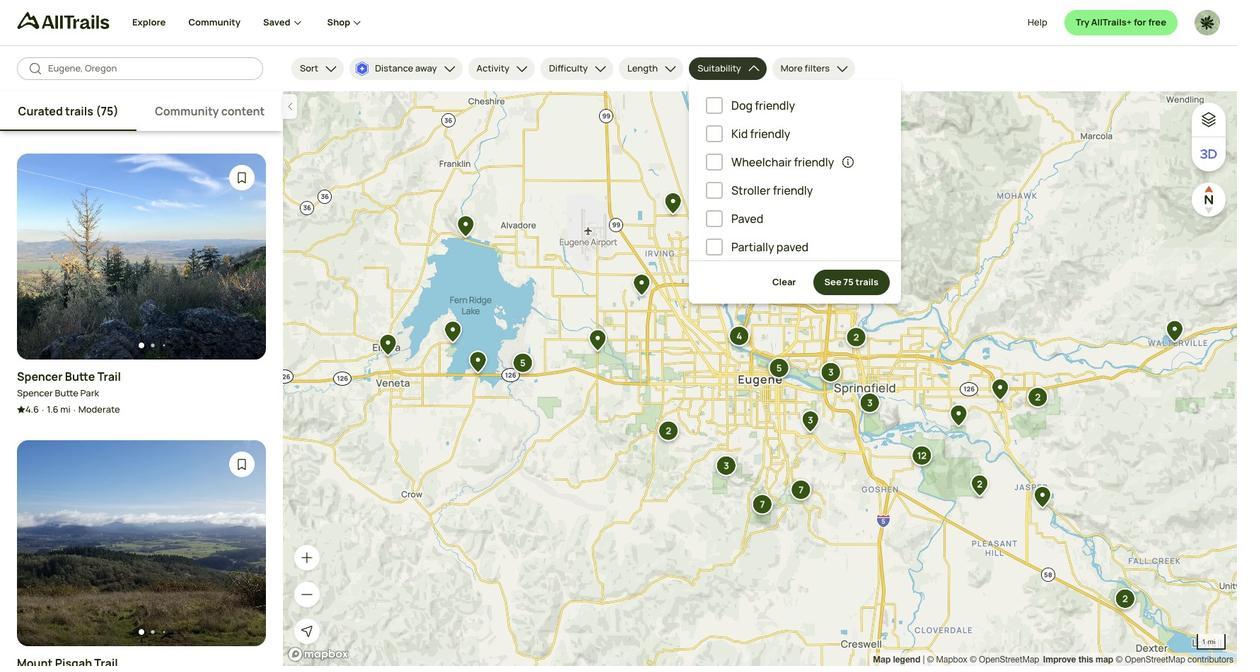 Task type: describe. For each thing, give the bounding box(es) containing it.
paved
[[777, 239, 809, 255]]

navigate previous image
[[34, 536, 48, 550]]

map options image
[[1201, 111, 1218, 128]]

navigate next image
[[235, 249, 249, 264]]

navigate previous image
[[34, 249, 48, 264]]

© openstreetmap contributors link
[[1117, 655, 1234, 665]]

saved button
[[263, 0, 327, 45]]

1 mi
[[1203, 637, 1216, 646]]

trail
[[97, 369, 121, 384]]

moderate
[[78, 403, 120, 416]]

1 spencer from the top
[[17, 369, 63, 384]]

1 openstreetmap from the left
[[980, 655, 1040, 665]]

add to list image for navigate next icon
[[235, 171, 249, 185]]

shop button
[[327, 0, 365, 45]]

1
[[1203, 637, 1207, 646]]

shop link
[[327, 0, 365, 45]]

friendly for dog friendly
[[755, 98, 796, 113]]

trails inside button
[[856, 276, 879, 288]]

suitability
[[698, 62, 742, 74]]

dog
[[732, 98, 753, 113]]

community for community
[[189, 16, 241, 28]]

alltrails+
[[1092, 16, 1133, 28]]

list containing map legend
[[874, 653, 1234, 666]]

community link
[[189, 0, 241, 45]]

activity
[[477, 62, 510, 74]]

more info image
[[842, 155, 856, 169]]

75
[[844, 276, 854, 288]]

1 vertical spatial butte
[[55, 386, 79, 399]]

stroller friendly
[[732, 183, 814, 198]]

map legend link
[[874, 654, 923, 665]]

alltrails link
[[17, 12, 132, 35]]

4.6
[[25, 403, 39, 416]]

try
[[1076, 16, 1090, 28]]

this
[[1079, 654, 1094, 665]]

1 · from the left
[[42, 404, 44, 416]]

away
[[415, 62, 437, 74]]

Eugene, Oregon field
[[48, 62, 252, 76]]

kendall image
[[1195, 10, 1221, 35]]

zoom map in image
[[300, 551, 314, 565]]

park
[[80, 386, 99, 399]]

difficulty button
[[541, 57, 614, 80]]

help
[[1028, 16, 1048, 28]]

map region
[[283, 91, 1238, 666]]

3 © from the left
[[1117, 655, 1123, 665]]

spencer butte park link
[[17, 386, 99, 400]]

improve this map link
[[1044, 654, 1114, 665]]

difficulty
[[549, 62, 588, 74]]

4.6 · 1.6 mi · moderate
[[25, 403, 120, 416]]

activity button
[[468, 57, 535, 80]]

© openstreetmap link
[[970, 655, 1040, 665]]

0 vertical spatial butte
[[65, 369, 95, 384]]

navigate next image
[[235, 536, 249, 550]]

clear button
[[762, 270, 808, 295]]

saved link
[[263, 0, 305, 45]]

curated
[[18, 103, 63, 119]]

friendly for stroller friendly
[[773, 183, 814, 198]]

legend
[[894, 654, 921, 665]]

wheelchair
[[732, 154, 792, 170]]

current location image
[[300, 624, 314, 638]]

explore
[[132, 16, 166, 28]]

friendly for wheelchair friendly
[[795, 154, 835, 170]]

enable 3d map image
[[1201, 146, 1218, 163]]

see 75 trails
[[825, 276, 879, 288]]

stroller
[[732, 183, 771, 198]]

more filters button
[[773, 57, 856, 80]]

2 spencer from the top
[[17, 386, 53, 399]]

1 horizontal spatial mi
[[1209, 637, 1216, 646]]

community content tab
[[137, 91, 283, 131]]

see 75 trails button
[[814, 270, 890, 295]]



Task type: locate. For each thing, give the bounding box(es) containing it.
curated trails (75) tab
[[0, 91, 137, 131]]

improve
[[1044, 654, 1077, 665]]

filters
[[805, 62, 830, 74]]

curated trails (75)
[[18, 103, 119, 119]]

2 © from the left
[[970, 655, 977, 665]]

add to list image for navigate next image
[[235, 457, 249, 471]]

2 horizontal spatial ©
[[1117, 655, 1123, 665]]

length button
[[619, 57, 684, 80]]

group containing dog friendly
[[706, 97, 885, 256]]

0 vertical spatial spencer
[[17, 369, 63, 384]]

openstreetmap left improve on the bottom of the page
[[980, 655, 1040, 665]]

map
[[1096, 654, 1114, 665]]

1 © from the left
[[928, 655, 934, 665]]

2 openstreetmap from the left
[[1126, 655, 1186, 665]]

kid friendly
[[732, 126, 791, 142]]

tab list
[[0, 91, 283, 131]]

1 vertical spatial trails
[[856, 276, 879, 288]]

mi
[[60, 403, 71, 416], [1209, 637, 1216, 646]]

1 vertical spatial mi
[[1209, 637, 1216, 646]]

butte
[[65, 369, 95, 384], [55, 386, 79, 399]]

suitability button
[[690, 57, 767, 80]]

paved
[[732, 211, 764, 226]]

0 horizontal spatial trails
[[65, 103, 93, 119]]

1 horizontal spatial ·
[[73, 404, 76, 416]]

|
[[923, 655, 925, 665]]

dialog
[[0, 0, 1238, 666]]

1 horizontal spatial openstreetmap
[[1126, 655, 1186, 665]]

length
[[628, 62, 658, 74]]

spencer up spencer butte park link
[[17, 369, 63, 384]]

friendly
[[755, 98, 796, 113], [751, 126, 791, 142], [795, 154, 835, 170], [773, 183, 814, 198]]

try alltrails+ for free link
[[1065, 10, 1178, 35]]

community left 'saved' on the left
[[189, 16, 241, 28]]

saved
[[263, 16, 291, 28]]

mi right 1
[[1209, 637, 1216, 646]]

1 vertical spatial community
[[155, 103, 219, 119]]

more filters
[[781, 62, 830, 74]]

1 vertical spatial spencer
[[17, 386, 53, 399]]

add to list image
[[235, 171, 249, 185], [235, 457, 249, 471]]

© right the mapbox
[[970, 655, 977, 665]]

community
[[189, 16, 241, 28], [155, 103, 219, 119]]

1 horizontal spatial ©
[[970, 655, 977, 665]]

map legend | © mapbox © openstreetmap improve this map © openstreetmap contributors
[[874, 654, 1234, 665]]

spencer up 4.6
[[17, 386, 53, 399]]

distance away
[[375, 62, 437, 74]]

butte up 4.6 · 1.6 mi · moderate
[[55, 386, 79, 399]]

close this dialog image
[[1200, 606, 1214, 620]]

mapbox
[[937, 655, 968, 665]]

sort button
[[292, 57, 344, 80]]

see
[[825, 276, 842, 288]]

kid
[[732, 126, 748, 142]]

mi right 1.6
[[60, 403, 71, 416]]

tab list containing curated trails (75)
[[0, 91, 283, 131]]

0 horizontal spatial ©
[[928, 655, 934, 665]]

butte up park
[[65, 369, 95, 384]]

help link
[[1028, 10, 1048, 35]]

distance
[[375, 62, 414, 74]]

sort
[[300, 62, 319, 74]]

partially paved
[[732, 239, 809, 255]]

0 vertical spatial trails
[[65, 103, 93, 119]]

list
[[874, 653, 1234, 666]]

group
[[706, 97, 885, 256]]

zoom map out image
[[300, 587, 314, 602]]

·
[[42, 404, 44, 416], [73, 404, 76, 416]]

0 horizontal spatial openstreetmap
[[980, 655, 1040, 665]]

0 vertical spatial community
[[189, 16, 241, 28]]

friendly for kid friendly
[[751, 126, 791, 142]]

trails right 75
[[856, 276, 879, 288]]

contributors
[[1188, 655, 1234, 665]]

mi inside 4.6 · 1.6 mi · moderate
[[60, 403, 71, 416]]

2 · from the left
[[73, 404, 76, 416]]

community inside tab
[[155, 103, 219, 119]]

openstreetmap right map
[[1126, 655, 1186, 665]]

clear
[[773, 276, 797, 288]]

for
[[1135, 16, 1147, 28]]

© mapbox link
[[928, 655, 968, 665]]

· right 1.6
[[73, 404, 76, 416]]

community for community content
[[155, 103, 219, 119]]

reset north and pitch image
[[1195, 185, 1224, 214]]

distance away button
[[350, 57, 463, 80]]

1 horizontal spatial trails
[[856, 276, 879, 288]]

© right |
[[928, 655, 934, 665]]

2 add to list image from the top
[[235, 457, 249, 471]]

0 vertical spatial mi
[[60, 403, 71, 416]]

friendly down wheelchair friendly
[[773, 183, 814, 198]]

friendly left more info image
[[795, 154, 835, 170]]

trails
[[65, 103, 93, 119], [856, 276, 879, 288]]

trails left the (75)
[[65, 103, 93, 119]]

(75)
[[96, 103, 119, 119]]

spencer
[[17, 369, 63, 384], [17, 386, 53, 399]]

© right map
[[1117, 655, 1123, 665]]

community content
[[155, 103, 265, 119]]

openstreetmap
[[980, 655, 1040, 665], [1126, 655, 1186, 665]]

friendly down dog friendly on the right
[[751, 126, 791, 142]]

alltrails image
[[17, 12, 110, 29]]

0 horizontal spatial mi
[[60, 403, 71, 416]]

0 vertical spatial add to list image
[[235, 171, 249, 185]]

wheelchair friendly
[[732, 154, 835, 170]]

explore link
[[132, 0, 166, 45]]

spencer butte trail spencer butte park
[[17, 369, 121, 399]]

1 vertical spatial add to list image
[[235, 457, 249, 471]]

· left 1.6
[[42, 404, 44, 416]]

©
[[928, 655, 934, 665], [970, 655, 977, 665], [1117, 655, 1123, 665]]

trails inside tab
[[65, 103, 93, 119]]

None search field
[[17, 57, 263, 80]]

free
[[1149, 16, 1167, 28]]

map
[[874, 654, 891, 665]]

shop
[[327, 16, 351, 28]]

0 horizontal spatial ·
[[42, 404, 44, 416]]

try alltrails+ for free
[[1076, 16, 1167, 28]]

friendly up kid friendly
[[755, 98, 796, 113]]

1 add to list image from the top
[[235, 171, 249, 185]]

community left content
[[155, 103, 219, 119]]

partially
[[732, 239, 775, 255]]

more
[[781, 62, 803, 74]]

content
[[221, 103, 265, 119]]

dog friendly
[[732, 98, 796, 113]]

1.6
[[47, 403, 58, 416]]



Task type: vqa. For each thing, say whether or not it's contained in the screenshot.
the åfjord, trøndelag, norway
no



